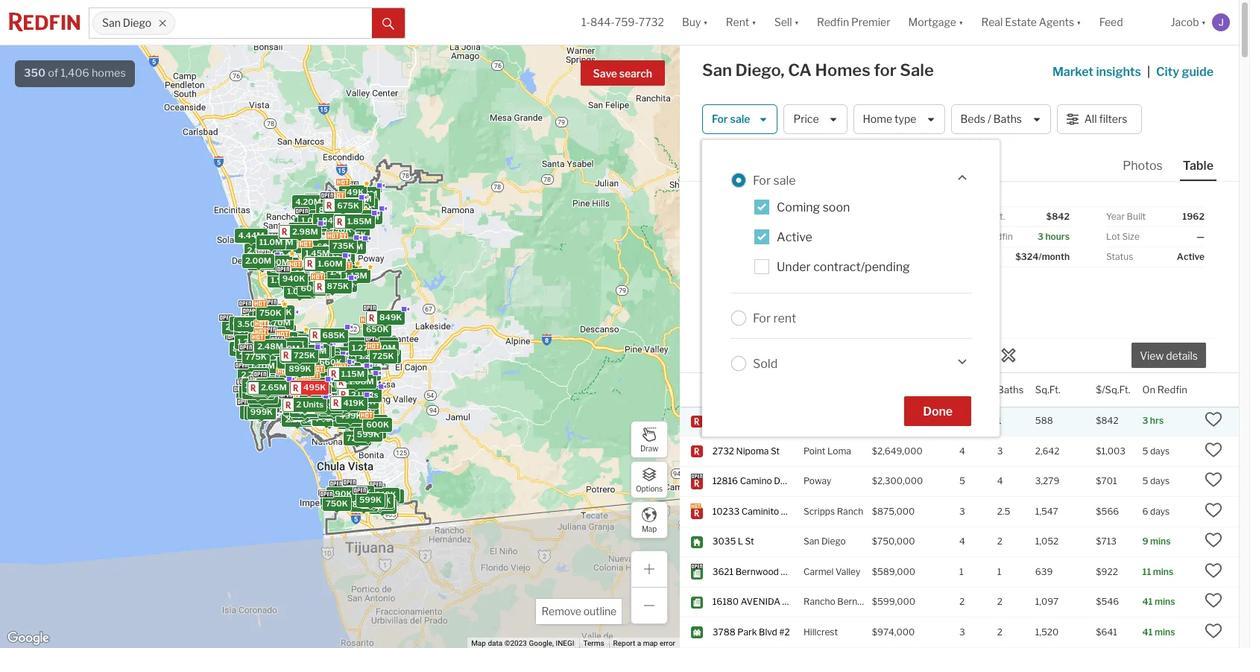 Task type: describe. For each thing, give the bounding box(es) containing it.
1 vertical spatial 500k
[[265, 381, 288, 391]]

1 vertical spatial 850k
[[327, 379, 349, 390]]

1 horizontal spatial 575k
[[369, 495, 391, 506]]

sq.ft.
[[1035, 384, 1060, 395]]

redfin premier button
[[808, 0, 899, 45]]

save search
[[593, 67, 652, 80]]

days for $566
[[1150, 506, 1170, 517]]

days for $1,003
[[1150, 446, 1170, 457]]

1 vertical spatial 995k
[[314, 413, 337, 424]]

0 vertical spatial 1.05m
[[308, 355, 333, 365]]

479k
[[332, 401, 355, 411]]

504k
[[268, 355, 291, 366]]

caminito
[[741, 506, 779, 517]]

on inside on redfin button
[[1142, 384, 1155, 395]]

0 vertical spatial diego
[[123, 17, 151, 29]]

1,547
[[1035, 506, 1058, 517]]

0 vertical spatial 550k
[[342, 403, 365, 414]]

4 for 3
[[959, 446, 965, 457]]

1 horizontal spatial 500k
[[325, 242, 348, 252]]

▾ for rent ▾
[[752, 16, 756, 29]]

0 vertical spatial 1.13m
[[344, 270, 367, 281]]

sold
[[753, 357, 778, 371]]

0 horizontal spatial 575k
[[286, 369, 308, 380]]

925k down "695k"
[[344, 230, 367, 240]]

660k
[[319, 356, 342, 367]]

740k
[[288, 383, 310, 393]]

1 vertical spatial 400k
[[309, 344, 332, 355]]

photos
[[1123, 159, 1163, 173]]

3035 l st
[[712, 536, 754, 547]]

1 horizontal spatial 899k
[[289, 363, 311, 374]]

450k
[[292, 406, 315, 417]]

days for $701
[[1150, 476, 1170, 487]]

st for 2732 nipoma st
[[771, 446, 780, 457]]

0 vertical spatial 3 units
[[254, 377, 281, 388]]

under contract/pending
[[777, 260, 910, 274]]

1.90m up 389k
[[333, 364, 357, 374]]

point loma
[[804, 446, 851, 457]]

1.60m up 1.88m
[[245, 380, 270, 391]]

1-
[[581, 16, 590, 29]]

1 horizontal spatial 395k
[[324, 497, 346, 508]]

1,406
[[61, 66, 89, 80]]

1 vertical spatial 675k
[[287, 400, 309, 410]]

pl
[[781, 566, 789, 578]]

1 horizontal spatial 495k
[[303, 382, 326, 393]]

1 vertical spatial diego
[[821, 536, 846, 547]]

7732
[[639, 16, 664, 29]]

1 horizontal spatial 830k
[[300, 348, 323, 359]]

1 vertical spatial 2.50m
[[242, 386, 268, 396]]

1 horizontal spatial 960k
[[341, 416, 363, 427]]

2.30m
[[353, 211, 379, 221]]

ranch
[[837, 506, 863, 517]]

1.29m
[[291, 378, 315, 389]]

year built
[[1106, 211, 1146, 222]]

639k
[[260, 379, 282, 389]]

2.15m
[[251, 388, 276, 399]]

41 mins for $546
[[1142, 597, 1175, 608]]

0 vertical spatial 650k
[[366, 324, 389, 335]]

x-out this home image
[[1000, 346, 1017, 364]]

1 vertical spatial 1.03m
[[329, 279, 354, 290]]

0 vertical spatial 400k
[[302, 273, 325, 283]]

jacob
[[1171, 16, 1199, 29]]

0 vertical spatial 5.50m
[[297, 219, 323, 229]]

rent
[[726, 16, 749, 29]]

1.18m
[[342, 379, 365, 390]]

1.60m down '2.98m'
[[311, 241, 336, 252]]

1.27m
[[352, 342, 376, 353]]

1 vertical spatial 940k
[[375, 350, 398, 361]]

3035 l st link
[[712, 536, 790, 549]]

1 vertical spatial 3.35m
[[247, 407, 273, 418]]

1 vertical spatial 700k
[[317, 400, 339, 411]]

949k up '312k' on the bottom left of page
[[312, 398, 335, 409]]

2,642
[[1035, 446, 1060, 457]]

rent ▾
[[726, 16, 756, 29]]

0 horizontal spatial 588
[[929, 329, 952, 343]]

favorite this home image for 11 mins
[[1205, 562, 1222, 580]]

favorite this home image for 3 hrs
[[1205, 411, 1222, 429]]

2.20m
[[239, 346, 265, 357]]

1 vertical spatial 1.09m
[[287, 286, 312, 296]]

coming soon
[[777, 201, 850, 215]]

home type button
[[853, 104, 945, 134]]

options
[[636, 484, 663, 493]]

3621 bernwood pl #108 link
[[712, 566, 813, 579]]

1 horizontal spatial 1.08m
[[314, 267, 339, 278]]

1 horizontal spatial $842
[[1096, 415, 1119, 427]]

1 horizontal spatial 550k
[[378, 491, 401, 501]]

1 horizontal spatial 588
[[1035, 415, 1053, 427]]

mortgage
[[908, 16, 956, 29]]

terms
[[583, 640, 604, 648]]

redfin premier
[[817, 16, 890, 29]]

974k
[[300, 382, 322, 393]]

2 vertical spatial 1.03m
[[269, 334, 294, 344]]

10233
[[712, 506, 740, 517]]

favorite this home image for 6 days
[[1205, 502, 1222, 519]]

0 horizontal spatial 940k
[[282, 273, 305, 284]]

1 vertical spatial 499k
[[339, 411, 362, 421]]

1 vertical spatial 4
[[997, 476, 1003, 487]]

3.20m
[[243, 406, 269, 417]]

user photo image
[[1212, 13, 1230, 31]]

mins for $922
[[1153, 566, 1173, 578]]

3788 park blvd #2 link
[[712, 627, 790, 639]]

photo of 1464 essex st #6, san diego, ca 92103 image
[[702, 182, 959, 373]]

beds / baths button
[[951, 104, 1051, 134]]

6.00m
[[232, 318, 259, 328]]

error
[[660, 640, 675, 648]]

925k up 669k on the left bottom
[[348, 370, 370, 381]]

rent ▾ button
[[726, 0, 756, 45]]

0 vertical spatial 939k
[[338, 375, 360, 385]]

930k
[[289, 406, 312, 416]]

5 days for $701
[[1142, 476, 1170, 487]]

0 horizontal spatial 4.00m
[[239, 394, 266, 404]]

275k
[[338, 492, 360, 503]]

status
[[1106, 251, 1133, 262]]

0 vertical spatial 499k
[[330, 379, 353, 389]]

645k
[[280, 367, 302, 378]]

2.95m
[[287, 228, 312, 238]]

favorite this home image for 41 mins
[[1205, 622, 1222, 640]]

draw
[[640, 444, 658, 453]]

$/sq.ft. button
[[1096, 373, 1130, 407]]

view details
[[1140, 350, 1198, 362]]

12816
[[712, 476, 738, 487]]

favorite this home image for 5 days
[[1205, 441, 1222, 459]]

0 vertical spatial 11.0m
[[259, 237, 283, 247]]

save search button
[[580, 60, 665, 86]]

1 horizontal spatial 1.15m
[[304, 381, 328, 392]]

market insights link
[[1052, 48, 1141, 81]]

all
[[1084, 113, 1097, 126]]

1 vertical spatial 735k
[[354, 408, 376, 419]]

0 vertical spatial 2.50m
[[301, 345, 327, 356]]

1 vertical spatial 490k
[[329, 489, 352, 499]]

3621 bernwood pl #108
[[712, 566, 813, 578]]

1 vertical spatial 650k
[[312, 407, 335, 417]]

0 horizontal spatial 395k
[[285, 336, 307, 347]]

9 mins
[[1142, 536, 1171, 547]]

1.98m
[[271, 275, 296, 285]]

0 vertical spatial 735k
[[332, 240, 354, 251]]

rent
[[773, 311, 796, 325]]

0 vertical spatial 620k
[[283, 338, 305, 348]]

mins for $641
[[1155, 627, 1175, 638]]

580k
[[282, 338, 305, 349]]

0 vertical spatial 700k
[[353, 199, 375, 209]]

0 horizontal spatial 960k
[[252, 312, 275, 323]]

0 vertical spatial $842
[[1046, 211, 1070, 222]]

market
[[1052, 65, 1094, 79]]

41 for $641
[[1142, 627, 1153, 638]]

1 vertical spatial 869k
[[332, 396, 354, 406]]

12816 camino del valle link
[[712, 476, 810, 488]]

6 days
[[1142, 506, 1170, 517]]

1.53m
[[269, 352, 294, 362]]

—
[[1197, 231, 1205, 242]]

5 for 3,279
[[1142, 476, 1148, 487]]

8.57m
[[233, 343, 258, 354]]

4 for 2
[[959, 536, 965, 547]]

630k
[[340, 204, 363, 214]]

0 vertical spatial san
[[102, 17, 121, 29]]

0 horizontal spatial on redfin
[[971, 231, 1013, 242]]

listed
[[712, 191, 739, 200]]

0 horizontal spatial 830k
[[240, 350, 263, 360]]

ca
[[788, 60, 812, 80]]

buy ▾ button
[[682, 0, 708, 45]]

1 vertical spatial 845k
[[352, 499, 375, 509]]

1 horizontal spatial 4.00m
[[280, 383, 306, 393]]

0 vertical spatial 850k
[[338, 200, 361, 210]]

949k up 1.99m
[[314, 353, 337, 364]]

1 vertical spatial 620k
[[309, 371, 332, 382]]

baths inside beds / baths 'button'
[[993, 113, 1022, 126]]

1 vertical spatial 11.0m
[[244, 328, 267, 339]]

1.58m
[[300, 403, 324, 414]]

dialog containing for sale
[[702, 140, 1000, 437]]

2 horizontal spatial redfin
[[1157, 384, 1187, 395]]

765k
[[349, 487, 371, 497]]

2 vertical spatial 849k
[[304, 413, 326, 423]]

0 vertical spatial 845k
[[306, 347, 328, 357]]

0 horizontal spatial 5.50m
[[244, 308, 270, 318]]

2 vertical spatial 700k
[[362, 416, 384, 427]]

sq.ft. button
[[1035, 373, 1060, 407]]

1 horizontal spatial for sale
[[753, 173, 796, 187]]

0 vertical spatial 425k
[[319, 360, 341, 370]]

5 right $2,300,000
[[959, 476, 965, 487]]

map for map
[[642, 524, 657, 533]]

1 horizontal spatial 3 units
[[290, 407, 318, 418]]

2.80m
[[245, 386, 271, 397]]

remove outline button
[[536, 599, 622, 625]]

1.67m
[[234, 342, 258, 352]]

$1,003
[[1096, 446, 1126, 457]]

1 vertical spatial 1.79m
[[285, 377, 309, 387]]

759-
[[615, 16, 639, 29]]

0 horizontal spatial 480k
[[289, 400, 312, 410]]

0 vertical spatial 1.03m
[[308, 207, 333, 217]]

agents
[[1039, 16, 1074, 29]]

0 vertical spatial 3.30m
[[273, 240, 299, 251]]

for inside for sale button
[[712, 113, 728, 126]]

0 vertical spatial 849k
[[310, 276, 333, 287]]

active for —
[[1177, 251, 1205, 262]]

1 vertical spatial 3.30m
[[270, 263, 296, 273]]

1 horizontal spatial san diego
[[804, 536, 846, 547]]

16180 avenida venusto #38
[[712, 597, 844, 608]]

0 horizontal spatial 445k
[[293, 346, 315, 357]]



Task type: locate. For each thing, give the bounding box(es) containing it.
3 days from the top
[[1150, 506, 1170, 517]]

hours
[[1045, 231, 1070, 242]]

st for 3035 l st
[[745, 536, 754, 547]]

favorite this home image for 41 mins
[[1205, 592, 1222, 610]]

290k
[[329, 396, 352, 407]]

425k up 1.99m
[[319, 360, 341, 370]]

▾ right the buy
[[703, 16, 708, 29]]

mins right 11
[[1153, 566, 1173, 578]]

697k
[[263, 309, 285, 319]]

on down $/sq.
[[971, 231, 983, 242]]

▾ for mortgage ▾
[[959, 16, 963, 29]]

san diego down scripps
[[804, 536, 846, 547]]

mins
[[1150, 536, 1171, 547], [1153, 566, 1173, 578], [1155, 597, 1175, 608], [1155, 627, 1175, 638]]

beds for beds
[[959, 384, 982, 395]]

0 vertical spatial 960k
[[252, 312, 275, 323]]

400k up "660k" in the bottom left of the page
[[309, 344, 332, 355]]

▾ for jacob ▾
[[1201, 16, 1206, 29]]

1 horizontal spatial sale
[[773, 173, 796, 187]]

550k
[[342, 403, 365, 414], [378, 491, 401, 501]]

325k
[[274, 259, 296, 270]]

5 days down hrs
[[1142, 446, 1170, 457]]

dialog
[[702, 140, 1000, 437]]

table button
[[1180, 158, 1217, 181]]

1 vertical spatial $842
[[1096, 415, 1119, 427]]

1 horizontal spatial map
[[642, 524, 657, 533]]

▾ left user photo
[[1201, 16, 1206, 29]]

350k
[[281, 352, 304, 362]]

590k
[[343, 206, 366, 216]]

done button
[[904, 397, 971, 426]]

425k down 669k on the left bottom
[[336, 399, 358, 409]]

▾ right sell
[[794, 16, 799, 29]]

baths button
[[997, 373, 1024, 407]]

875k
[[327, 281, 349, 291], [327, 378, 350, 388], [294, 385, 316, 395]]

1 horizontal spatial 490k
[[329, 489, 352, 499]]

5 down 3 hrs
[[1142, 446, 1148, 457]]

1 favorite this home image from the top
[[1205, 441, 1222, 459]]

for
[[712, 113, 728, 126], [753, 173, 771, 187], [753, 311, 771, 325]]

0 vertical spatial for
[[712, 113, 728, 126]]

submit search image
[[382, 18, 394, 30]]

2 vertical spatial 675k
[[372, 501, 394, 512]]

0 vertical spatial 2.60m
[[352, 368, 378, 378]]

2.85m
[[241, 338, 267, 349]]

870k
[[342, 208, 365, 218]]

0 horizontal spatial 495k
[[253, 379, 276, 389]]

buy ▾
[[682, 16, 708, 29]]

0 vertical spatial 429k
[[320, 375, 342, 386]]

1 vertical spatial 429k
[[335, 398, 358, 409]]

0 horizontal spatial san diego
[[102, 17, 151, 29]]

575k right 545k
[[369, 495, 391, 506]]

3.35m down 3.70m at the bottom of page
[[247, 407, 273, 418]]

map left data
[[471, 640, 486, 648]]

1.10m
[[348, 212, 371, 222], [371, 339, 395, 349], [276, 343, 300, 354], [346, 369, 370, 379], [332, 371, 356, 381]]

2 vertical spatial redfin
[[1157, 384, 1187, 395]]

favorite this home image for 9 mins
[[1205, 532, 1222, 550]]

2.75m
[[242, 343, 268, 353], [321, 365, 346, 375], [241, 369, 266, 380]]

diego left remove san diego icon
[[123, 17, 151, 29]]

940k down 325k
[[282, 273, 305, 284]]

445k
[[293, 346, 315, 357], [321, 357, 344, 367]]

5 up 6
[[1142, 476, 1148, 487]]

active for coming soon
[[777, 230, 812, 244]]

san
[[102, 17, 121, 29], [702, 60, 732, 80], [804, 536, 819, 547]]

None search field
[[175, 8, 372, 38]]

0 horizontal spatial redfin
[[817, 16, 849, 29]]

terms link
[[583, 640, 604, 648]]

rancho bernardo $599,000
[[804, 597, 915, 608]]

2 ▾ from the left
[[752, 16, 756, 29]]

1 vertical spatial 485k
[[329, 488, 352, 499]]

4.00m
[[280, 383, 306, 393], [239, 394, 266, 404]]

1 vertical spatial 5.50m
[[244, 308, 270, 318]]

1 vertical spatial st
[[745, 536, 754, 547]]

active up under
[[777, 230, 812, 244]]

2 horizontal spatial 675k
[[372, 501, 394, 512]]

1 vertical spatial 425k
[[336, 399, 358, 409]]

real estate agents ▾ button
[[972, 0, 1090, 45]]

3 favorite this home image from the top
[[1205, 532, 1222, 550]]

$589,000
[[872, 566, 915, 578]]

3.70m
[[252, 395, 278, 405]]

620k up 299k at the bottom left of the page
[[309, 371, 332, 382]]

16180
[[712, 597, 739, 608]]

▾ for buy ▾
[[703, 16, 708, 29]]

2.70m
[[237, 340, 262, 351], [248, 347, 273, 357]]

2 vertical spatial 1.08m
[[349, 376, 374, 387]]

▾ right agents
[[1077, 16, 1081, 29]]

1 vertical spatial 1.13m
[[347, 339, 370, 349]]

1.90m down 2.20m
[[241, 361, 266, 371]]

735k down 996k
[[332, 240, 354, 251]]

bernardo
[[837, 597, 876, 608]]

869k down 330k
[[332, 396, 354, 406]]

5 days up 6 days
[[1142, 476, 1170, 487]]

0 horizontal spatial 490k
[[293, 404, 316, 415]]

favorite this home image
[[1205, 411, 1222, 429], [1205, 471, 1222, 489], [1205, 562, 1222, 580], [1205, 592, 1222, 610]]

570k
[[291, 384, 313, 395]]

units
[[261, 377, 281, 388], [259, 380, 279, 390], [358, 389, 378, 400], [303, 399, 324, 410], [294, 399, 314, 410], [298, 406, 318, 416], [300, 407, 320, 418], [297, 407, 318, 418]]

beds / baths
[[960, 113, 1022, 126]]

550k right 770k on the left bottom of the page
[[378, 491, 401, 501]]

0 vertical spatial map
[[642, 524, 657, 533]]

san diego left remove san diego icon
[[102, 17, 151, 29]]

350
[[24, 66, 46, 80]]

1 41 from the top
[[1142, 597, 1153, 608]]

1 horizontal spatial 845k
[[352, 499, 375, 509]]

1.49m
[[330, 267, 355, 277]]

949k
[[314, 353, 337, 364], [302, 354, 324, 364], [312, 398, 335, 409]]

on redfin down the $/sq. ft.
[[971, 231, 1013, 242]]

table
[[1183, 159, 1214, 173]]

mins down the "11 mins"
[[1155, 597, 1175, 608]]

active down —
[[1177, 251, 1205, 262]]

1 vertical spatial 1.05m
[[296, 378, 321, 388]]

0 vertical spatial 480k
[[341, 375, 364, 385]]

500k up 3.70m at the bottom of page
[[265, 381, 288, 391]]

6 ▾ from the left
[[1201, 16, 1206, 29]]

redfin down ft.
[[985, 231, 1013, 242]]

$974,000
[[872, 627, 915, 638]]

mins right 9
[[1150, 536, 1171, 547]]

1 horizontal spatial 480k
[[341, 375, 364, 385]]

0 vertical spatial 475k
[[327, 352, 349, 363]]

41 mins for $641
[[1142, 627, 1175, 638]]

on up 3 hrs
[[1142, 384, 1155, 395]]

1 days from the top
[[1150, 446, 1170, 457]]

1.09m up '2.98m'
[[301, 215, 326, 226]]

960k up 3.45m
[[252, 312, 275, 323]]

3.30m up the 1.98m
[[270, 263, 296, 273]]

2 vertical spatial days
[[1150, 506, 1170, 517]]

2.60m
[[352, 368, 378, 378], [293, 406, 319, 417]]

2.65m
[[261, 382, 287, 393]]

mins for $713
[[1150, 536, 1171, 547]]

map for map data ©2023 google, inegi
[[471, 640, 486, 648]]

899k down "350k"
[[289, 363, 311, 374]]

estate
[[1005, 16, 1037, 29]]

sell ▾
[[774, 16, 799, 29]]

map inside button
[[642, 524, 657, 533]]

869k right 555k
[[329, 275, 351, 285]]

2 horizontal spatial 1.08m
[[349, 376, 374, 387]]

2 horizontal spatial 1.15m
[[341, 368, 364, 379]]

1 favorite this home image from the top
[[1205, 411, 1222, 429]]

6.95m
[[238, 323, 264, 334]]

1 vertical spatial 849k
[[379, 312, 402, 322]]

0 vertical spatial for sale
[[712, 113, 750, 126]]

349k
[[334, 349, 356, 359]]

remove
[[542, 605, 581, 618]]

1 horizontal spatial active
[[1177, 251, 1205, 262]]

mins right "$641"
[[1155, 627, 1175, 638]]

895k
[[292, 385, 315, 395]]

filters
[[1099, 113, 1127, 126]]

3 favorite this home image from the top
[[1205, 562, 1222, 580]]

1 vertical spatial 939k
[[336, 414, 358, 424]]

2 41 mins from the top
[[1142, 627, 1175, 638]]

5 ▾ from the left
[[1077, 16, 1081, 29]]

3.30m down 2.95m
[[273, 240, 299, 251]]

41
[[1142, 597, 1153, 608], [1142, 627, 1153, 638]]

▾ right 'mortgage'
[[959, 16, 963, 29]]

4 ▾ from the left
[[959, 16, 963, 29]]

725k
[[321, 273, 343, 284], [321, 273, 343, 284], [294, 350, 315, 360], [372, 351, 394, 361], [319, 357, 340, 367], [293, 370, 314, 380], [347, 433, 368, 444]]

mins for $546
[[1155, 597, 1175, 608]]

0 vertical spatial 995k
[[335, 373, 358, 384]]

1.90m up 990k
[[257, 312, 282, 322]]

▾ right the rent
[[752, 16, 756, 29]]

map data ©2023 google, inegi
[[471, 640, 574, 648]]

4 favorite this home image from the top
[[1205, 592, 1222, 610]]

37.5m
[[237, 325, 263, 335]]

remove san diego image
[[158, 19, 167, 28]]

939k
[[338, 375, 360, 385], [336, 414, 358, 424]]

st right nipoma
[[771, 446, 780, 457]]

2 41 from the top
[[1142, 627, 1153, 638]]

heading
[[710, 329, 831, 369]]

925k down 625k
[[309, 272, 331, 282]]

active
[[777, 230, 812, 244], [1177, 251, 1205, 262]]

surabaya
[[781, 506, 820, 517]]

2 vertical spatial san
[[804, 536, 819, 547]]

loma
[[827, 446, 851, 457]]

san up the 'carmel'
[[804, 536, 819, 547]]

buy
[[682, 16, 701, 29]]

1 vertical spatial san diego
[[804, 536, 846, 547]]

0 vertical spatial san diego
[[102, 17, 151, 29]]

0 horizontal spatial 1.15m
[[273, 335, 297, 345]]

899k up the 1.98m
[[253, 255, 275, 265]]

1 vertical spatial for
[[753, 173, 771, 187]]

sale inside button
[[730, 113, 750, 126]]

0 horizontal spatial 650k
[[312, 407, 335, 417]]

41 mins right "$641"
[[1142, 627, 1175, 638]]

4 right $750,000
[[959, 536, 965, 547]]

beds left /
[[960, 113, 985, 126]]

749k
[[342, 187, 364, 197], [250, 351, 272, 361], [343, 379, 365, 389], [300, 399, 322, 410], [295, 400, 317, 410], [315, 413, 337, 424]]

sale down diego,
[[730, 113, 750, 126]]

0 horizontal spatial st
[[745, 536, 754, 547]]

5 days for $1,003
[[1142, 446, 1170, 457]]

400k down 625k
[[302, 273, 325, 283]]

beds left "baths" button
[[959, 384, 982, 395]]

41 down 11
[[1142, 597, 1153, 608]]

days down hrs
[[1150, 446, 1170, 457]]

1 horizontal spatial on
[[1142, 384, 1155, 395]]

41 right "$641"
[[1142, 627, 1153, 638]]

0 vertical spatial 869k
[[329, 275, 351, 285]]

4 favorite this home image from the top
[[1205, 622, 1222, 640]]

949k up the 950k
[[302, 354, 324, 364]]

google image
[[4, 629, 53, 649]]

diego down scripps ranch
[[821, 536, 846, 547]]

1 5 days from the top
[[1142, 446, 1170, 457]]

▾ for sell ▾
[[794, 16, 799, 29]]

1 horizontal spatial 445k
[[321, 357, 344, 367]]

baths down the x-out this home icon
[[997, 384, 1024, 395]]

350 of 1,406 homes
[[24, 66, 126, 80]]

favorite this home image for 5 days
[[1205, 471, 1222, 489]]

735k down 868k
[[354, 408, 376, 419]]

days right 6
[[1150, 506, 1170, 517]]

500k down 996k
[[325, 242, 348, 252]]

2.90m
[[225, 323, 251, 334]]

0 horizontal spatial 1.08m
[[270, 348, 295, 359]]

▾ inside dropdown button
[[1077, 16, 1081, 29]]

845k down 685k in the bottom left of the page
[[306, 347, 328, 357]]

569k
[[295, 408, 318, 418]]

3 inside listed by redfin 3 hrs ago 3d walkthrough
[[782, 191, 787, 200]]

4 up "2.5"
[[997, 476, 1003, 487]]

2 5 days from the top
[[1142, 476, 1170, 487]]

beds for beds / baths
[[960, 113, 985, 126]]

map region
[[0, 0, 734, 649]]

845k down 765k
[[352, 499, 375, 509]]

favorite this home image
[[1205, 441, 1222, 459], [1205, 502, 1222, 519], [1205, 532, 1222, 550], [1205, 622, 1222, 640]]

995k
[[335, 373, 358, 384], [314, 413, 337, 424]]

843k
[[291, 406, 313, 416]]

3 units
[[254, 377, 281, 388], [290, 407, 318, 418]]

2 vertical spatial for
[[753, 311, 771, 325]]

1.15m
[[273, 335, 297, 345], [341, 368, 364, 379], [304, 381, 328, 392]]

2 favorite this home image from the top
[[1205, 471, 1222, 489]]

0 vertical spatial 940k
[[282, 273, 305, 284]]

3 hours
[[1038, 231, 1070, 242]]

41 for $546
[[1142, 597, 1153, 608]]

575k up 740k
[[286, 369, 308, 380]]

all filters
[[1084, 113, 1127, 126]]

0 vertical spatial 899k
[[253, 255, 275, 265]]

295k
[[293, 408, 315, 419]]

620k up "350k"
[[283, 338, 305, 348]]

0 vertical spatial on
[[971, 231, 983, 242]]

1 vertical spatial 550k
[[378, 491, 401, 501]]

3 ▾ from the left
[[794, 16, 799, 29]]

1 vertical spatial 3 units
[[290, 407, 318, 418]]

0 horizontal spatial 3 units
[[254, 377, 281, 388]]

1.85m
[[347, 216, 372, 226]]

1.13m right 685k in the bottom left of the page
[[347, 339, 370, 349]]

41 mins down the "11 mins"
[[1142, 597, 1175, 608]]

589k
[[252, 248, 274, 258]]

940k right 349k
[[375, 350, 398, 361]]

beds inside beds / baths 'button'
[[960, 113, 985, 126]]

810k
[[316, 384, 337, 394]]

2 favorite this home image from the top
[[1205, 502, 1222, 519]]

550k down 669k on the left bottom
[[342, 403, 365, 414]]

sell ▾ button
[[774, 0, 799, 45]]

41 mins
[[1142, 597, 1175, 608], [1142, 627, 1175, 638]]

redfin down view details
[[1157, 384, 1187, 395]]

$842 up hours
[[1046, 211, 1070, 222]]

days up 6 days
[[1150, 476, 1170, 487]]

1 horizontal spatial 2.60m
[[352, 368, 378, 378]]

3.35m up 589k at left top
[[267, 237, 293, 247]]

map down options
[[642, 524, 657, 533]]

1 41 mins from the top
[[1142, 597, 1175, 608]]

1962
[[1182, 211, 1205, 222]]

avenida
[[741, 597, 780, 608]]

2 days from the top
[[1150, 476, 1170, 487]]

on redfin up hrs
[[1142, 384, 1187, 395]]

san left diego,
[[702, 60, 732, 80]]

city
[[1156, 65, 1179, 79]]

1 ▾ from the left
[[703, 16, 708, 29]]

0 horizontal spatial 899k
[[253, 255, 275, 265]]

baths right /
[[993, 113, 1022, 126]]

view
[[1140, 350, 1164, 362]]

485k
[[291, 406, 314, 416], [329, 488, 352, 499]]

for sale inside button
[[712, 113, 750, 126]]

1.65m
[[297, 378, 321, 388], [288, 384, 313, 395]]

950k
[[288, 367, 311, 378]]

1,097
[[1035, 597, 1059, 608]]

san up homes
[[102, 17, 121, 29]]

sale up hrs
[[773, 173, 796, 187]]

0 vertical spatial active
[[777, 230, 812, 244]]

850k
[[338, 200, 361, 210], [327, 379, 349, 390]]

#2
[[779, 627, 790, 638]]

5 for 2,642
[[1142, 446, 1148, 457]]

320k
[[302, 383, 324, 393]]

669k
[[336, 386, 358, 397]]

1 vertical spatial 41
[[1142, 627, 1153, 638]]

0 horizontal spatial 1.79m
[[285, 377, 309, 387]]

1.60m down 625k
[[318, 258, 343, 268]]

1.09m down 920k
[[287, 286, 312, 296]]

for sale up redfin
[[753, 173, 796, 187]]

photos button
[[1120, 158, 1180, 180]]

st right the l
[[745, 536, 754, 547]]

1.60m up 810k
[[312, 371, 337, 381]]

$842 up $1,003
[[1096, 415, 1119, 427]]

960k down 479k
[[341, 416, 363, 427]]

395k left 770k on the left bottom of the page
[[324, 497, 346, 508]]

0 vertical spatial 3.35m
[[267, 237, 293, 247]]

4 down done button
[[959, 446, 965, 457]]

active inside 'dialog'
[[777, 230, 812, 244]]

2 vertical spatial 1.15m
[[304, 381, 328, 392]]

san diego, ca homes for sale
[[702, 60, 934, 80]]

redfin left premier
[[817, 16, 849, 29]]

844-
[[590, 16, 615, 29]]

925k down 419k
[[341, 408, 363, 418]]

1 horizontal spatial on redfin
[[1142, 384, 1187, 395]]

type
[[895, 113, 916, 126]]



Task type: vqa. For each thing, say whether or not it's contained in the screenshot.
paid
no



